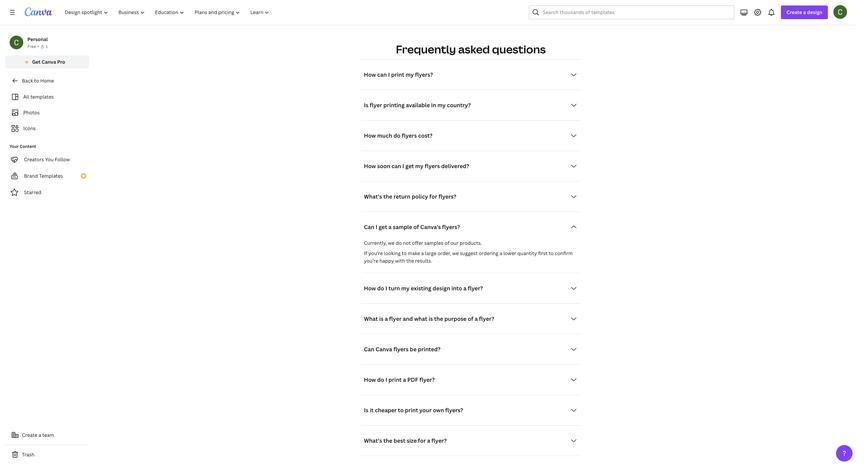 Task type: locate. For each thing, give the bounding box(es) containing it.
creators
[[24, 156, 44, 163]]

1 vertical spatial canva
[[376, 346, 393, 354]]

i inside dropdown button
[[386, 285, 388, 293]]

0 vertical spatial get
[[406, 163, 414, 170]]

1 horizontal spatial flyer
[[390, 316, 402, 323]]

can for can canva flyers be printed?
[[364, 346, 375, 354]]

print for my
[[392, 71, 405, 79]]

results.
[[416, 258, 433, 264]]

frequently asked questions
[[396, 42, 546, 57]]

can
[[364, 224, 375, 231], [364, 346, 375, 354]]

can i get a sample of canva's flyers? button
[[362, 221, 581, 234]]

2 is from the left
[[429, 316, 433, 323]]

0 horizontal spatial get
[[379, 224, 388, 231]]

the inside if you're looking to make a large order, we suggest ordering a lower quantity first to confirm you're happy with the results.
[[407, 258, 414, 264]]

to right cheaper at the left bottom
[[398, 407, 404, 415]]

print left "pdf"
[[389, 377, 402, 384]]

own
[[433, 407, 444, 415]]

how for how can i print my flyers?
[[364, 71, 376, 79]]

flyers
[[402, 132, 417, 140], [425, 163, 440, 170], [394, 346, 409, 354]]

0 vertical spatial of
[[414, 224, 419, 231]]

print inside dropdown button
[[389, 377, 402, 384]]

1 vertical spatial get
[[379, 224, 388, 231]]

0 vertical spatial print
[[392, 71, 405, 79]]

pdf
[[408, 377, 419, 384]]

1 vertical spatial you're
[[364, 258, 379, 264]]

my up policy
[[416, 163, 424, 170]]

flyer? right the purpose
[[480, 316, 495, 323]]

canva for get
[[42, 59, 56, 65]]

photos link
[[10, 106, 85, 119]]

the inside "dropdown button"
[[435, 316, 444, 323]]

your content
[[10, 144, 36, 149]]

what is a flyer and what is the purpose of a flyer?
[[364, 316, 495, 323]]

canva inside dropdown button
[[376, 346, 393, 354]]

if you're looking to make a large order, we suggest ordering a lower quantity first to confirm you're happy with the results.
[[364, 250, 573, 264]]

None search field
[[530, 5, 735, 19]]

you're down if
[[364, 258, 379, 264]]

is left printing
[[364, 102, 369, 109]]

flyer left printing
[[370, 102, 382, 109]]

can up printing
[[378, 71, 387, 79]]

purpose
[[445, 316, 467, 323]]

0 vertical spatial create
[[787, 9, 803, 15]]

1 horizontal spatial design
[[808, 9, 823, 15]]

my inside dropdown button
[[402, 285, 410, 293]]

2 how from the top
[[364, 132, 376, 140]]

is left it
[[364, 407, 369, 415]]

1 vertical spatial flyer
[[390, 316, 402, 323]]

what's
[[364, 438, 382, 445]]

a inside dropdown button
[[403, 377, 406, 384]]

flyer? right into
[[468, 285, 483, 293]]

1 horizontal spatial create
[[787, 9, 803, 15]]

1 vertical spatial for
[[418, 438, 426, 445]]

print left the your
[[405, 407, 418, 415]]

1 vertical spatial we
[[453, 250, 459, 257]]

canva inside button
[[42, 59, 56, 65]]

flyers? up our
[[443, 224, 460, 231]]

top level navigation element
[[60, 5, 275, 19]]

of left our
[[445, 240, 450, 247]]

the down make
[[407, 258, 414, 264]]

i up printing
[[388, 71, 390, 79]]

1 horizontal spatial get
[[406, 163, 414, 170]]

flyer left and
[[390, 316, 402, 323]]

1 vertical spatial of
[[445, 240, 450, 247]]

how for how soon can i get my flyers delivered?
[[364, 163, 376, 170]]

how
[[364, 71, 376, 79], [364, 132, 376, 140], [364, 163, 376, 170], [364, 285, 376, 293], [364, 377, 376, 384]]

4 how from the top
[[364, 285, 376, 293]]

flyers left be
[[394, 346, 409, 354]]

much
[[378, 132, 393, 140]]

products.
[[460, 240, 482, 247]]

is flyer printing available in my country?
[[364, 102, 471, 109]]

my right turn
[[402, 285, 410, 293]]

get canva pro
[[32, 59, 65, 65]]

how can i print my flyers? button
[[362, 68, 581, 82]]

flyer
[[370, 102, 382, 109], [390, 316, 402, 323]]

pro
[[57, 59, 65, 65]]

confirm
[[555, 250, 573, 257]]

get right soon
[[406, 163, 414, 170]]

0 vertical spatial for
[[430, 193, 438, 201]]

our
[[451, 240, 459, 247]]

create inside dropdown button
[[787, 9, 803, 15]]

we
[[388, 240, 395, 247], [453, 250, 459, 257]]

how do i print a pdf flyer? button
[[362, 374, 581, 387]]

in
[[432, 102, 437, 109]]

design left into
[[433, 285, 451, 293]]

get
[[406, 163, 414, 170], [379, 224, 388, 231]]

0 horizontal spatial we
[[388, 240, 395, 247]]

soon
[[378, 163, 391, 170]]

lower
[[504, 250, 517, 257]]

the left return
[[384, 193, 393, 201]]

create for create a design
[[787, 9, 803, 15]]

create
[[787, 9, 803, 15], [22, 432, 37, 439]]

1 vertical spatial create
[[22, 432, 37, 439]]

0 vertical spatial canva
[[42, 59, 56, 65]]

printing
[[384, 102, 405, 109]]

for right size
[[418, 438, 426, 445]]

is
[[364, 102, 369, 109], [364, 407, 369, 415]]

is it cheaper to print your own flyers?
[[364, 407, 464, 415]]

to inside dropdown button
[[398, 407, 404, 415]]

design left christina overa image
[[808, 9, 823, 15]]

0 vertical spatial design
[[808, 9, 823, 15]]

0 horizontal spatial for
[[418, 438, 426, 445]]

0 vertical spatial you're
[[369, 250, 383, 257]]

for for a
[[418, 438, 426, 445]]

1 horizontal spatial is
[[429, 316, 433, 323]]

3 how from the top
[[364, 163, 376, 170]]

do inside dropdown button
[[394, 132, 401, 140]]

is inside is it cheaper to print your own flyers? dropdown button
[[364, 407, 369, 415]]

templates
[[39, 173, 63, 179]]

flyers left delivered?
[[425, 163, 440, 170]]

how inside dropdown button
[[364, 285, 376, 293]]

create inside button
[[22, 432, 37, 439]]

1 vertical spatial design
[[433, 285, 451, 293]]

create a design
[[787, 9, 823, 15]]

2 is from the top
[[364, 407, 369, 415]]

0 horizontal spatial is
[[380, 316, 384, 323]]

get inside how soon can i get my flyers delivered? dropdown button
[[406, 163, 414, 170]]

get up currently,
[[379, 224, 388, 231]]

1 horizontal spatial canva
[[376, 346, 393, 354]]

and
[[403, 316, 413, 323]]

get canva pro button
[[5, 56, 89, 69]]

1 vertical spatial is
[[364, 407, 369, 415]]

0 vertical spatial can
[[364, 224, 375, 231]]

0 horizontal spatial can
[[378, 71, 387, 79]]

is
[[380, 316, 384, 323], [429, 316, 433, 323]]

the left the purpose
[[435, 316, 444, 323]]

you're right if
[[369, 250, 383, 257]]

get
[[32, 59, 40, 65]]

how inside dropdown button
[[364, 377, 376, 384]]

1 is from the top
[[364, 102, 369, 109]]

flyer? right size
[[432, 438, 447, 445]]

2 can from the top
[[364, 346, 375, 354]]

0 horizontal spatial create
[[22, 432, 37, 439]]

0 vertical spatial flyer
[[370, 102, 382, 109]]

can up currently,
[[364, 224, 375, 231]]

is flyer printing available in my country? button
[[362, 99, 581, 112]]

do left "not" on the left bottom of page
[[396, 240, 402, 247]]

create a design button
[[782, 5, 829, 19]]

content
[[20, 144, 36, 149]]

print
[[392, 71, 405, 79], [389, 377, 402, 384], [405, 407, 418, 415]]

canva left be
[[376, 346, 393, 354]]

can canva flyers be printed? button
[[362, 343, 581, 357]]

do right much
[[394, 132, 401, 140]]

free
[[27, 44, 36, 49]]

follow
[[55, 156, 70, 163]]

creators you follow link
[[5, 153, 89, 167]]

flyers? right own
[[446, 407, 464, 415]]

design inside how do i turn my existing design into a flyer? dropdown button
[[433, 285, 451, 293]]

do left turn
[[378, 285, 385, 293]]

0 horizontal spatial of
[[414, 224, 419, 231]]

1 vertical spatial can
[[392, 163, 402, 170]]

canva left pro
[[42, 59, 56, 65]]

1 horizontal spatial can
[[392, 163, 402, 170]]

flyer? right "pdf"
[[420, 377, 435, 384]]

1 vertical spatial can
[[364, 346, 375, 354]]

of right sample
[[414, 224, 419, 231]]

i left "pdf"
[[386, 377, 388, 384]]

back to home link
[[5, 74, 89, 88]]

of right the purpose
[[468, 316, 474, 323]]

2 horizontal spatial of
[[468, 316, 474, 323]]

canva
[[42, 59, 56, 65], [376, 346, 393, 354]]

0 horizontal spatial canva
[[42, 59, 56, 65]]

is inside is flyer printing available in my country? dropdown button
[[364, 102, 369, 109]]

order,
[[438, 250, 452, 257]]

best
[[394, 438, 406, 445]]

can inside how soon can i get my flyers delivered? dropdown button
[[392, 163, 402, 170]]

the
[[384, 193, 393, 201], [407, 258, 414, 264], [435, 316, 444, 323], [384, 438, 393, 445]]

1 can from the top
[[364, 224, 375, 231]]

1 horizontal spatial we
[[453, 250, 459, 257]]

0 horizontal spatial flyer
[[370, 102, 382, 109]]

all templates
[[23, 94, 54, 100]]

can right soon
[[392, 163, 402, 170]]

sample
[[393, 224, 413, 231]]

do up cheaper at the left bottom
[[378, 377, 385, 384]]

1 horizontal spatial for
[[430, 193, 438, 201]]

1 vertical spatial print
[[389, 377, 402, 384]]

i for pdf
[[386, 377, 388, 384]]

5 how from the top
[[364, 377, 376, 384]]

offer
[[412, 240, 424, 247]]

with
[[396, 258, 406, 264]]

we up the looking at the bottom left of the page
[[388, 240, 395, 247]]

2 vertical spatial print
[[405, 407, 418, 415]]

1 how from the top
[[364, 71, 376, 79]]

free •
[[27, 44, 39, 49]]

i inside dropdown button
[[386, 377, 388, 384]]

flyer? inside dropdown button
[[432, 438, 447, 445]]

can down what
[[364, 346, 375, 354]]

make
[[408, 250, 420, 257]]

0 vertical spatial we
[[388, 240, 395, 247]]

for right policy
[[430, 193, 438, 201]]

do
[[394, 132, 401, 140], [396, 240, 402, 247], [378, 285, 385, 293], [378, 377, 385, 384]]

we down our
[[453, 250, 459, 257]]

can inside how can i print my flyers? dropdown button
[[378, 71, 387, 79]]

back to home
[[22, 77, 54, 84]]

flyers left cost?
[[402, 132, 417, 140]]

2 vertical spatial of
[[468, 316, 474, 323]]

i left turn
[[386, 285, 388, 293]]

get inside the can i get a sample of canva's flyers? dropdown button
[[379, 224, 388, 231]]

flyer inside what is a flyer and what is the purpose of a flyer? "dropdown button"
[[390, 316, 402, 323]]

how for how do i print a pdf flyer?
[[364, 377, 376, 384]]

starred link
[[5, 186, 89, 200]]

0 vertical spatial is
[[364, 102, 369, 109]]

you
[[45, 156, 54, 163]]

flyer? inside dropdown button
[[420, 377, 435, 384]]

print up printing
[[392, 71, 405, 79]]

0 vertical spatial can
[[378, 71, 387, 79]]

flyer?
[[468, 285, 483, 293], [480, 316, 495, 323], [420, 377, 435, 384], [432, 438, 447, 445]]

how soon can i get my flyers delivered?
[[364, 163, 470, 170]]

flyers? down frequently
[[415, 71, 433, 79]]

suggest
[[460, 250, 478, 257]]

0 horizontal spatial design
[[433, 285, 451, 293]]

for for flyers?
[[430, 193, 438, 201]]

what's the best size for a flyer?
[[364, 438, 447, 445]]

how for how do i turn my existing design into a flyer?
[[364, 285, 376, 293]]



Task type: describe. For each thing, give the bounding box(es) containing it.
i right soon
[[403, 163, 405, 170]]

i for flyers?
[[388, 71, 390, 79]]

do inside dropdown button
[[378, 377, 385, 384]]

create a team button
[[5, 429, 89, 443]]

how do i turn my existing design into a flyer? button
[[362, 282, 581, 296]]

brand templates
[[24, 173, 63, 179]]

brand
[[24, 173, 38, 179]]

samples
[[425, 240, 444, 247]]

is for is flyer printing available in my country?
[[364, 102, 369, 109]]

a inside button
[[39, 432, 41, 439]]

starred
[[24, 189, 41, 196]]

templates
[[30, 94, 54, 100]]

a inside dropdown button
[[464, 285, 467, 293]]

1 vertical spatial flyers
[[425, 163, 440, 170]]

delivered?
[[442, 163, 470, 170]]

can i get a sample of canva's flyers?
[[364, 224, 460, 231]]

can canva flyers be printed?
[[364, 346, 441, 354]]

i for existing
[[386, 285, 388, 293]]

canva for can
[[376, 346, 393, 354]]

all templates link
[[10, 91, 85, 104]]

how soon can i get my flyers delivered? button
[[362, 160, 581, 173]]

1
[[46, 44, 48, 49]]

create for create a team
[[22, 432, 37, 439]]

quantity
[[518, 250, 538, 257]]

personal
[[27, 36, 48, 43]]

flyer inside is flyer printing available in my country? dropdown button
[[370, 102, 382, 109]]

not
[[403, 240, 411, 247]]

Search search field
[[543, 6, 731, 19]]

icons link
[[10, 122, 85, 135]]

what's the best size for a flyer? button
[[362, 435, 581, 448]]

of inside dropdown button
[[414, 224, 419, 231]]

back
[[22, 77, 33, 84]]

0 vertical spatial flyers
[[402, 132, 417, 140]]

canva's
[[421, 224, 441, 231]]

team
[[42, 432, 54, 439]]

currently, we do not offer samples of our products.
[[364, 240, 482, 247]]

existing
[[411, 285, 432, 293]]

your
[[420, 407, 432, 415]]

what
[[364, 316, 378, 323]]

•
[[37, 44, 39, 49]]

frequently
[[396, 42, 456, 57]]

i up currently,
[[376, 224, 378, 231]]

into
[[452, 285, 463, 293]]

is for is it cheaper to print your own flyers?
[[364, 407, 369, 415]]

brand templates link
[[5, 169, 89, 183]]

icons
[[23, 125, 36, 132]]

your
[[10, 144, 19, 149]]

my down frequently
[[406, 71, 414, 79]]

how much do flyers cost?
[[364, 132, 433, 140]]

create a team
[[22, 432, 54, 439]]

how can i print my flyers?
[[364, 71, 433, 79]]

print for a
[[389, 377, 402, 384]]

home
[[40, 77, 54, 84]]

can for can i get a sample of canva's flyers?
[[364, 224, 375, 231]]

flyer? inside "dropdown button"
[[480, 316, 495, 323]]

do inside dropdown button
[[378, 285, 385, 293]]

ordering
[[479, 250, 499, 257]]

what's
[[364, 193, 382, 201]]

my right in
[[438, 102, 446, 109]]

flyer? inside dropdown button
[[468, 285, 483, 293]]

to right back
[[34, 77, 39, 84]]

we inside if you're looking to make a large order, we suggest ordering a lower quantity first to confirm you're happy with the results.
[[453, 250, 459, 257]]

available
[[406, 102, 430, 109]]

what's the return policy for flyers?
[[364, 193, 457, 201]]

the left best
[[384, 438, 393, 445]]

turn
[[389, 285, 400, 293]]

printed?
[[418, 346, 441, 354]]

return
[[394, 193, 411, 201]]

to right first
[[549, 250, 554, 257]]

is it cheaper to print your own flyers? button
[[362, 404, 581, 418]]

if
[[364, 250, 368, 257]]

of inside "dropdown button"
[[468, 316, 474, 323]]

to up 'with'
[[402, 250, 407, 257]]

currently,
[[364, 240, 387, 247]]

be
[[410, 346, 417, 354]]

1 horizontal spatial of
[[445, 240, 450, 247]]

creators you follow
[[24, 156, 70, 163]]

design inside 'create a design' dropdown button
[[808, 9, 823, 15]]

what is a flyer and what is the purpose of a flyer? button
[[362, 312, 581, 326]]

how do i turn my existing design into a flyer?
[[364, 285, 483, 293]]

size
[[407, 438, 417, 445]]

1 is from the left
[[380, 316, 384, 323]]

flyers? right policy
[[439, 193, 457, 201]]

cost?
[[419, 132, 433, 140]]

cheaper
[[375, 407, 397, 415]]

how much do flyers cost? button
[[362, 129, 581, 143]]

first
[[539, 250, 548, 257]]

policy
[[412, 193, 429, 201]]

country?
[[447, 102, 471, 109]]

what
[[415, 316, 428, 323]]

christina overa image
[[834, 5, 848, 19]]

trash link
[[5, 448, 89, 462]]

how do i print a pdf flyer?
[[364, 377, 435, 384]]

looking
[[384, 250, 401, 257]]

all
[[23, 94, 29, 100]]

how for how much do flyers cost?
[[364, 132, 376, 140]]

2 vertical spatial flyers
[[394, 346, 409, 354]]



Task type: vqa. For each thing, say whether or not it's contained in the screenshot.
flyers? for
yes



